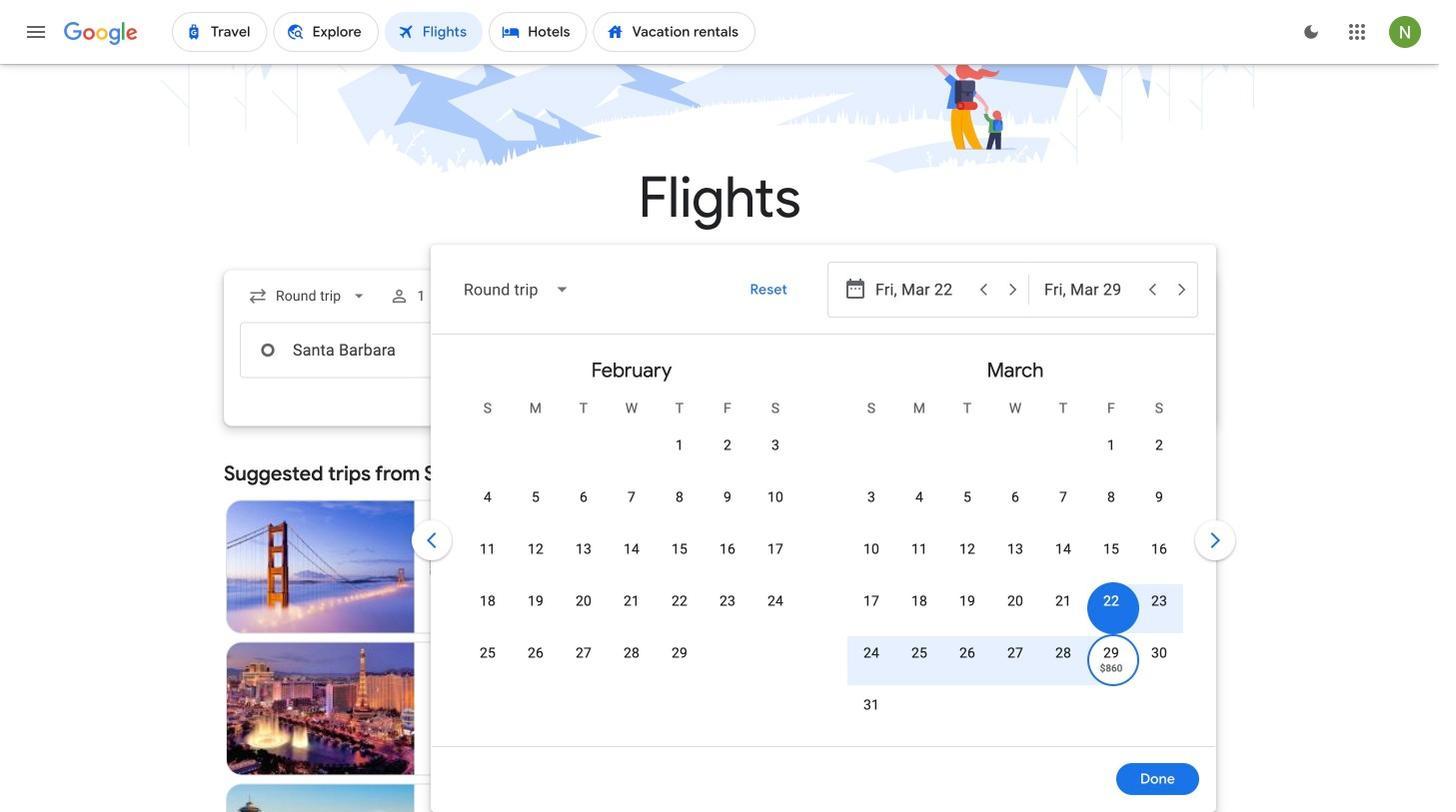 Task type: vqa. For each thing, say whether or not it's contained in the screenshot.
Thu, Mar 28 element
yes



Task type: locate. For each thing, give the bounding box(es) containing it.
row down tue, feb 20 element
[[464, 635, 704, 692]]

sun, feb 11 element
[[480, 540, 496, 560]]

mon, feb 12 element
[[528, 540, 544, 560]]

None text field
[[240, 322, 522, 378]]

grid
[[440, 343, 1208, 759]]

sat, mar 30 element
[[1152, 644, 1168, 664]]

sun, mar 10 element
[[864, 540, 880, 560]]

sat, mar 16 element
[[1152, 540, 1168, 560]]

tue, mar 12 element
[[960, 540, 976, 560]]

None field
[[448, 266, 586, 314], [240, 278, 377, 314], [448, 266, 586, 314], [240, 278, 377, 314]]

thu, mar 7 element
[[1060, 488, 1068, 508]]

sun, mar 31 element
[[864, 696, 880, 716]]

Return text field
[[1045, 263, 1137, 317], [1045, 323, 1183, 377]]

sat, feb 3 element
[[772, 436, 780, 456]]

united image
[[431, 559, 447, 575]]

wed, mar 20 element
[[1008, 592, 1024, 612]]

row up fri, mar 8 element
[[1088, 419, 1184, 484]]

sun, feb 4 element
[[484, 488, 492, 508]]

fri, feb 2 element
[[724, 436, 732, 456]]

row up wed, mar 20 element
[[848, 531, 1184, 588]]

1 return text field from the top
[[1045, 263, 1137, 317]]

mon, mar 18 element
[[912, 592, 928, 612]]

1 vertical spatial return text field
[[1045, 323, 1183, 377]]

change appearance image
[[1288, 8, 1336, 56]]

previous image
[[408, 517, 456, 565]]

fri, feb 9 element
[[724, 488, 732, 508]]

sat, mar 23 element
[[1152, 592, 1168, 612]]

row up fri, feb 9 element at the right bottom of page
[[656, 419, 800, 484]]

wed, mar 27 element
[[1008, 644, 1024, 664]]

wed, mar 6 element
[[1012, 488, 1020, 508]]

219 US dollars text field
[[651, 603, 681, 621]]

2 return text field from the top
[[1045, 323, 1183, 377]]

mon, mar 25 element
[[912, 644, 928, 664]]

row up wed, feb 28 element
[[464, 583, 800, 640]]

thu, mar 21 element
[[1056, 592, 1072, 612]]

0 vertical spatial return text field
[[1045, 263, 1137, 317]]

thu, feb 29 element
[[672, 644, 688, 664]]

fri, feb 16 element
[[720, 540, 736, 560]]

sat, mar 2 element
[[1156, 436, 1164, 456]]

wed, feb 21 element
[[624, 592, 640, 612]]

sun, mar 24 element
[[864, 644, 880, 664]]

sun, feb 18 element
[[480, 592, 496, 612]]

grid inside flight search field
[[440, 343, 1208, 759]]

row up wed, mar 27 element at the right of the page
[[848, 583, 1184, 640]]

1 row group from the left
[[440, 343, 824, 739]]

thu, mar 28 element
[[1056, 644, 1072, 664]]

mon, feb 5 element
[[532, 488, 540, 508]]

row up wed, mar 13 element
[[848, 479, 1184, 536]]

fri, feb 23 element
[[720, 592, 736, 612]]

tue, mar 5 element
[[964, 488, 972, 508]]

wed, mar 13 element
[[1008, 540, 1024, 560]]

sat, feb 17 element
[[768, 540, 784, 560]]

row group
[[440, 343, 824, 739], [824, 343, 1208, 744]]

main menu image
[[24, 20, 48, 44]]

next image
[[1192, 517, 1240, 565]]

row
[[656, 419, 800, 484], [1088, 419, 1184, 484], [464, 479, 800, 536], [848, 479, 1184, 536], [464, 531, 800, 588], [848, 531, 1184, 588], [464, 583, 800, 640], [848, 583, 1184, 640], [464, 635, 704, 692], [848, 635, 1184, 692]]

wed, feb 28 element
[[624, 644, 640, 664]]

thu, feb 8 element
[[676, 488, 684, 508]]



Task type: describe. For each thing, give the bounding box(es) containing it.
wed, feb 7 element
[[628, 488, 636, 508]]

suggested trips from santa barbara region
[[224, 450, 1216, 813]]

sat, feb 10 element
[[768, 488, 784, 508]]

tue, feb 20 element
[[576, 592, 592, 612]]

mon, mar 11 element
[[912, 540, 928, 560]]

tue, feb 6 element
[[580, 488, 588, 508]]

188 US dollars text field
[[650, 745, 681, 763]]

thu, feb 1 element
[[676, 436, 684, 456]]

sun, mar 17 element
[[864, 592, 880, 612]]

thu, feb 15 element
[[672, 540, 688, 560]]

thu, mar 14 element
[[1056, 540, 1072, 560]]

fri, mar 29, return date. element
[[1104, 644, 1120, 664]]

Departure text field
[[876, 263, 968, 317]]

wed, feb 14 element
[[624, 540, 640, 560]]

, 860 us dollars element
[[1100, 664, 1123, 674]]

sat, feb 24 element
[[768, 592, 784, 612]]

mon, feb 26 element
[[528, 644, 544, 664]]

fri, mar 22, departure date. element
[[1104, 592, 1120, 612]]

tue, feb 13 element
[[576, 540, 592, 560]]

fri, mar 8 element
[[1108, 488, 1116, 508]]

mon, feb 19 element
[[528, 592, 544, 612]]

mon, mar 4 element
[[916, 488, 924, 508]]

sun, mar 3 element
[[868, 488, 876, 508]]

row down wed, mar 20 element
[[848, 635, 1184, 692]]

tue, mar 19 element
[[960, 592, 976, 612]]

row up wed, feb 14 element
[[464, 479, 800, 536]]

tue, mar 26 element
[[960, 644, 976, 664]]

row up wed, feb 21 element
[[464, 531, 800, 588]]

thu, feb 22 element
[[672, 592, 688, 612]]

fri, mar 1 element
[[1108, 436, 1116, 456]]

Departure text field
[[876, 323, 1014, 377]]

fri, mar 15 element
[[1104, 540, 1120, 560]]

Flight search field
[[208, 245, 1240, 813]]

sat, mar 9 element
[[1156, 488, 1164, 508]]

2 row group from the left
[[824, 343, 1208, 744]]

tue, feb 27 element
[[576, 644, 592, 664]]

sun, feb 25 element
[[480, 644, 496, 664]]



